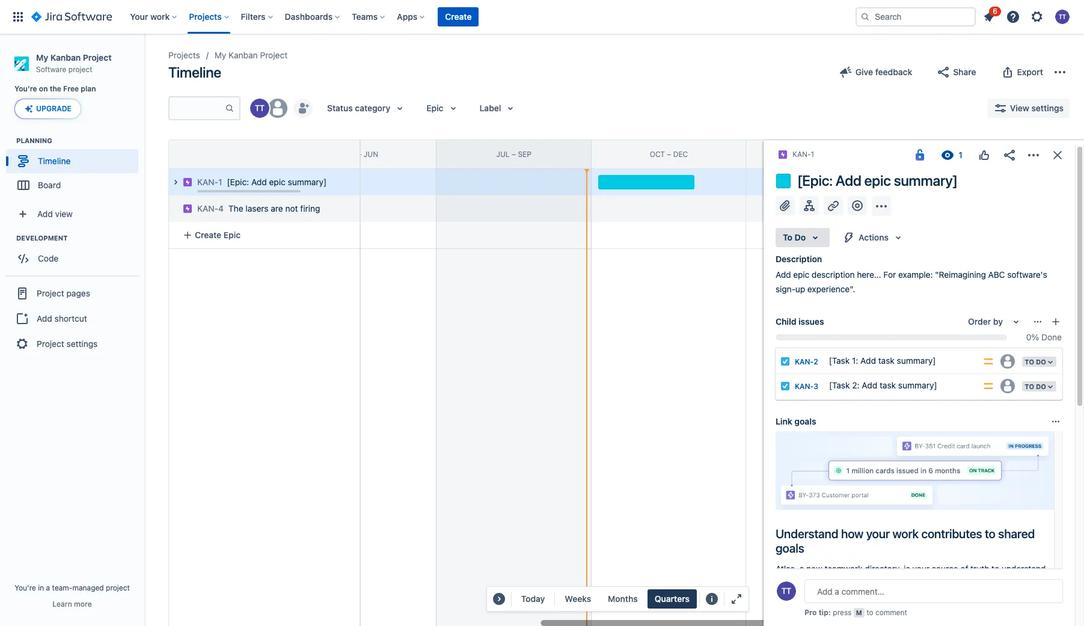 Task type: vqa. For each thing, say whether or not it's contained in the screenshot.
the Copy link to issue image at right top
yes



Task type: describe. For each thing, give the bounding box(es) containing it.
summary] up firing
[[288, 177, 327, 187]]

1 horizontal spatial kan-1 link
[[793, 149, 815, 161]]

add app image
[[875, 199, 889, 213]]

teams button
[[349, 7, 390, 26]]

project pages
[[37, 288, 90, 298]]

kan- for kan-1
[[793, 150, 811, 159]]

press
[[834, 608, 852, 617]]

1:
[[853, 356, 859, 366]]

dec
[[674, 150, 689, 159]]

add view
[[37, 209, 73, 219]]

view
[[55, 209, 73, 219]]

kanban for my kanban project
[[229, 50, 258, 60]]

kan-4 the lasers are not firing
[[197, 203, 320, 214]]

epic for description
[[794, 270, 810, 280]]

sidebar navigation image
[[131, 48, 158, 72]]

you're for you're in a team-managed project
[[15, 584, 36, 593]]

link issues, web pages, and more image
[[827, 199, 841, 213]]

Search timeline text field
[[170, 97, 225, 119]]

search image
[[861, 12, 871, 22]]

apr for apr – jun '24
[[952, 150, 966, 159]]

to
[[867, 608, 874, 617]]

dashboards button
[[281, 7, 345, 26]]

status
[[327, 103, 353, 113]]

'24
[[991, 150, 1002, 159]]

project up add shortcut
[[37, 288, 64, 298]]

summary] down apr – jun '24
[[895, 172, 958, 189]]

pro tip: press m to comment
[[805, 608, 908, 617]]

1 horizontal spatial project
[[106, 584, 130, 593]]

create for create
[[446, 11, 472, 22]]

m
[[857, 609, 863, 617]]

my for my kanban project software project
[[36, 52, 48, 63]]

"reimagining
[[936, 270, 987, 280]]

apr – jun
[[342, 150, 379, 159]]

share image
[[937, 65, 952, 79]]

project pages link
[[5, 281, 140, 307]]

my kanban project software project
[[36, 52, 112, 74]]

give
[[856, 67, 874, 77]]

upgrade button
[[15, 99, 81, 119]]

months
[[608, 594, 638, 604]]

3
[[814, 382, 819, 391]]

quarters
[[655, 594, 690, 604]]

give feedback
[[856, 67, 913, 77]]

6
[[994, 7, 998, 16]]

on
[[39, 84, 48, 93]]

weeks button
[[558, 590, 599, 609]]

epic inside popup button
[[427, 103, 444, 113]]

planning group
[[6, 136, 144, 201]]

kan- for kan-3
[[796, 382, 814, 391]]

add shortcut
[[37, 313, 87, 324]]

my for my kanban project
[[215, 50, 226, 60]]

share button
[[930, 63, 984, 82]]

unassigned image
[[268, 99, 288, 118]]

plan
[[81, 84, 96, 93]]

for
[[884, 270, 897, 280]]

software's
[[1008, 270, 1048, 280]]

you're in a team-managed project
[[15, 584, 130, 593]]

projects for projects popup button
[[189, 11, 222, 22]]

edit color, teal selected image
[[777, 174, 791, 188]]

add view button
[[7, 202, 137, 226]]

software
[[36, 65, 66, 74]]

create epic button
[[176, 224, 353, 246]]

actions
[[859, 232, 889, 243]]

kan-2
[[796, 357, 819, 366]]

jul – sep
[[497, 150, 532, 159]]

lasers
[[246, 203, 269, 214]]

order by
[[969, 317, 1004, 327]]

kan- for kan-1 [epic: add epic summary]
[[197, 177, 218, 187]]

0
[[1027, 332, 1032, 342]]

– for oct – dec
[[668, 150, 672, 159]]

Search field
[[856, 7, 977, 26]]

apps
[[397, 11, 418, 22]]

learn more
[[53, 600, 92, 609]]

epic for [epic:
[[865, 172, 892, 189]]

close image
[[1051, 148, 1066, 162]]

to do for [task 2: add task summary]
[[1026, 383, 1047, 390]]

today button
[[514, 590, 553, 609]]

create child image
[[1052, 317, 1062, 327]]

upgrade
[[36, 104, 72, 113]]

issues
[[799, 317, 825, 327]]

description
[[776, 254, 823, 264]]

projects link
[[168, 48, 200, 63]]

legend image
[[705, 592, 720, 607]]

add up kan-4 the lasers are not firing
[[252, 177, 267, 187]]

create button
[[438, 7, 479, 26]]

[epic: add epic summary]
[[798, 172, 958, 189]]

task for 1:
[[879, 356, 895, 366]]

0 vertical spatial do
[[795, 232, 806, 243]]

1 for kan-1 [epic: add epic summary]
[[218, 177, 222, 187]]

add inside add shortcut 'button'
[[37, 313, 52, 324]]

epic button
[[420, 99, 468, 118]]

label
[[480, 103, 502, 113]]

project settings link
[[5, 331, 140, 358]]

summary] down [task 1: add task summary] link
[[899, 381, 938, 391]]

1 horizontal spatial epic image
[[779, 150, 788, 160]]

primary element
[[7, 0, 856, 34]]

create epic
[[195, 230, 241, 240]]

development
[[16, 234, 68, 242]]

work
[[150, 11, 170, 22]]

description
[[812, 270, 855, 280]]

dashboards
[[285, 11, 333, 22]]

banner containing your work
[[0, 0, 1085, 34]]

example:
[[899, 270, 934, 280]]

notifications image
[[983, 10, 997, 24]]

kan-3 link
[[796, 382, 819, 391]]

teams
[[352, 11, 378, 22]]

kanban for my kanban project software project
[[50, 52, 81, 63]]

the
[[50, 84, 61, 93]]

2
[[814, 357, 819, 366]]

[task 2: add task summary] link
[[825, 374, 979, 398]]

view settings image
[[994, 101, 1008, 116]]

export button
[[994, 63, 1051, 82]]

[task 2: add task summary]
[[830, 381, 938, 391]]

actions button
[[835, 228, 913, 247]]

abc
[[989, 270, 1006, 280]]

kan-1
[[793, 150, 815, 159]]

here...
[[858, 270, 882, 280]]

0 vertical spatial to do button
[[776, 228, 831, 247]]

do for [task 2: add task summary]
[[1037, 383, 1047, 390]]

0 vertical spatial timeline
[[168, 64, 221, 81]]

jan
[[798, 150, 812, 159]]



Task type: locate. For each thing, give the bounding box(es) containing it.
link
[[776, 416, 793, 427]]

project up plan
[[68, 65, 92, 74]]

1 – from the left
[[358, 150, 362, 159]]

my inside my kanban project software project
[[36, 52, 48, 63]]

add inside [task 2: add task summary] link
[[863, 381, 878, 391]]

1 horizontal spatial [epic:
[[798, 172, 833, 189]]

attach image
[[779, 199, 793, 213]]

epic inside button
[[224, 230, 241, 240]]

– down status category
[[358, 150, 362, 159]]

kan-1 [epic: add epic summary]
[[197, 177, 327, 187]]

export icon image
[[1001, 65, 1016, 79]]

timeline inside planning group
[[38, 156, 71, 166]]

to up description in the top right of the page
[[783, 232, 793, 243]]

1 vertical spatial project
[[106, 584, 130, 593]]

epic image left kan-4 link
[[183, 204, 193, 214]]

kanban
[[229, 50, 258, 60], [50, 52, 81, 63]]

0 horizontal spatial jun
[[364, 150, 379, 159]]

kanban down filters on the left
[[229, 50, 258, 60]]

you're on the free plan
[[14, 84, 96, 93]]

jun for apr – jun
[[364, 150, 379, 159]]

timeline
[[168, 64, 221, 81], [38, 156, 71, 166]]

jul
[[497, 150, 510, 159]]

projects right sidebar navigation icon
[[168, 50, 200, 60]]

child issues
[[776, 317, 825, 327]]

settings inside dropdown button
[[1032, 103, 1065, 113]]

task
[[879, 356, 895, 366], [880, 381, 897, 391]]

to do button up description in the top right of the page
[[776, 228, 831, 247]]

projects
[[189, 11, 222, 22], [168, 50, 200, 60]]

to for [task 1: add task summary]
[[1026, 358, 1035, 366]]

settings image
[[1031, 10, 1045, 24]]

create right apps popup button on the top left of page
[[446, 11, 472, 22]]

learn
[[53, 600, 72, 609]]

– for jul – sep
[[512, 150, 516, 159]]

0 horizontal spatial kanban
[[50, 52, 81, 63]]

appswitcher icon image
[[11, 10, 25, 24]]

0 horizontal spatial apr
[[342, 150, 356, 159]]

[epic: up 'add a child issue' image
[[798, 172, 833, 189]]

1 apr from the left
[[342, 150, 356, 159]]

to do button
[[776, 228, 831, 247], [1022, 356, 1059, 368], [1022, 380, 1059, 393]]

5 – from the left
[[968, 150, 973, 159]]

jun
[[364, 150, 379, 159], [975, 150, 989, 159]]

2 vertical spatial to do
[[1026, 383, 1047, 390]]

copy link to issue image
[[812, 150, 822, 159]]

oct – dec
[[650, 150, 689, 159]]

firing
[[301, 203, 320, 214]]

0 vertical spatial you're
[[14, 84, 37, 93]]

– for jan – mar
[[814, 150, 818, 159]]

my
[[215, 50, 226, 60], [36, 52, 48, 63]]

2:
[[853, 381, 860, 391]]

settings for project settings
[[67, 339, 98, 349]]

to for [task 2: add task summary]
[[1026, 383, 1035, 390]]

2 vertical spatial to
[[1026, 383, 1035, 390]]

epic image
[[183, 178, 193, 187]]

kan-1 link left mar
[[793, 149, 815, 161]]

projects up the projects link
[[189, 11, 222, 22]]

to right priority: medium icon
[[1026, 383, 1035, 390]]

project down add shortcut
[[37, 339, 64, 349]]

project
[[68, 65, 92, 74], [106, 584, 130, 593]]

category
[[355, 103, 391, 113]]

order
[[969, 317, 992, 327]]

2 apr from the left
[[952, 150, 966, 159]]

0 vertical spatial to
[[783, 232, 793, 243]]

you're
[[14, 84, 37, 93], [15, 584, 36, 593]]

epic image
[[779, 150, 788, 160], [183, 204, 193, 214]]

task for 2:
[[880, 381, 897, 391]]

issue type: task image
[[781, 357, 791, 366]]

epic up add app "icon" at the top right of the page
[[865, 172, 892, 189]]

1 vertical spatial do
[[1037, 358, 1047, 366]]

add inside [task 1: add task summary] link
[[861, 356, 877, 366]]

months button
[[601, 590, 646, 609]]

to do button down %
[[1022, 356, 1059, 368]]

1 [task from the top
[[830, 356, 850, 366]]

task down [task 1: add task summary]
[[880, 381, 897, 391]]

project
[[260, 50, 288, 60], [83, 52, 112, 63], [37, 288, 64, 298], [37, 339, 64, 349]]

1 left mar
[[811, 150, 815, 159]]

projects button
[[185, 7, 234, 26]]

group containing project pages
[[5, 276, 140, 361]]

1 vertical spatial create
[[195, 230, 222, 240]]

2 – from the left
[[512, 150, 516, 159]]

priority: medium image
[[983, 380, 996, 392]]

add inside 'add view' dropdown button
[[37, 209, 53, 219]]

3 – from the left
[[668, 150, 672, 159]]

0 horizontal spatial epic image
[[183, 204, 193, 214]]

to do up description in the top right of the page
[[783, 232, 806, 243]]

jan – mar
[[798, 150, 836, 159]]

1 vertical spatial [task
[[830, 381, 851, 391]]

add a child issue image
[[803, 199, 817, 213]]

1 horizontal spatial jun
[[975, 150, 989, 159]]

0 horizontal spatial settings
[[67, 339, 98, 349]]

project up plan
[[83, 52, 112, 63]]

kan- right issue type: task icon
[[796, 357, 814, 366]]

create down kan-4 link
[[195, 230, 222, 240]]

meatball menu image
[[1052, 417, 1062, 427]]

epic image left the 'kan-1'
[[779, 150, 788, 160]]

development group
[[6, 234, 144, 275]]

development image
[[2, 231, 16, 246]]

0 vertical spatial kan-1 link
[[793, 149, 815, 161]]

kan-
[[793, 150, 811, 159], [197, 177, 218, 187], [197, 203, 218, 214], [796, 357, 814, 366], [796, 382, 814, 391]]

in
[[38, 584, 44, 593]]

terry turtle image
[[250, 99, 270, 118]]

4 – from the left
[[814, 150, 818, 159]]

create
[[446, 11, 472, 22], [195, 230, 222, 240]]

0 vertical spatial project
[[68, 65, 92, 74]]

show child issues image
[[168, 175, 183, 190]]

2 jun from the left
[[975, 150, 989, 159]]

2 vertical spatial to do button
[[1022, 380, 1059, 393]]

1 horizontal spatial 1
[[811, 150, 815, 159]]

share
[[954, 67, 977, 77]]

experience".
[[808, 284, 856, 294]]

epic up up on the right top of page
[[794, 270, 810, 280]]

timeline up board
[[38, 156, 71, 166]]

settings for view settings
[[1032, 103, 1065, 113]]

1 you're from the top
[[14, 84, 37, 93]]

– left dec
[[668, 150, 672, 159]]

child
[[776, 317, 797, 327]]

epic down the
[[224, 230, 241, 240]]

today
[[522, 594, 545, 604]]

1 vertical spatial to
[[1026, 358, 1035, 366]]

apr – jun '24
[[952, 150, 1002, 159]]

– right the jul
[[512, 150, 516, 159]]

export
[[1018, 67, 1044, 77]]

free
[[63, 84, 79, 93]]

kan- left the
[[197, 203, 218, 214]]

your profile and settings image
[[1056, 10, 1071, 24]]

help image
[[1007, 10, 1021, 24]]

to do down %
[[1026, 358, 1047, 366]]

1 vertical spatial settings
[[67, 339, 98, 349]]

settings right the view
[[1032, 103, 1065, 113]]

project inside my kanban project software project
[[68, 65, 92, 74]]

add right 1:
[[861, 356, 877, 366]]

1 vertical spatial you're
[[15, 584, 36, 593]]

1 horizontal spatial settings
[[1032, 103, 1065, 113]]

–
[[358, 150, 362, 159], [512, 150, 516, 159], [668, 150, 672, 159], [814, 150, 818, 159], [968, 150, 973, 159]]

0 horizontal spatial project
[[68, 65, 92, 74]]

to do button up meatball menu image
[[1022, 380, 1059, 393]]

team-
[[52, 584, 72, 593]]

1 vertical spatial epic
[[224, 230, 241, 240]]

create for create epic
[[195, 230, 222, 240]]

1 vertical spatial epic image
[[183, 204, 193, 214]]

to do button for [task 1: add task summary]
[[1022, 356, 1059, 368]]

[epic:
[[798, 172, 833, 189], [227, 177, 249, 187]]

Add a comment… field
[[805, 580, 1064, 604]]

kan-1 link right epic image
[[197, 176, 222, 188]]

kan- right issue type: task image
[[796, 382, 814, 391]]

0 horizontal spatial kan-1 link
[[197, 176, 222, 188]]

kan-3
[[796, 382, 819, 391]]

1 horizontal spatial kanban
[[229, 50, 258, 60]]

1 vertical spatial kan-1 link
[[197, 176, 222, 188]]

a
[[46, 584, 50, 593]]

task up [task 2: add task summary]
[[879, 356, 895, 366]]

epic left label
[[427, 103, 444, 113]]

enter full screen image
[[730, 592, 744, 607]]

create inside create epic button
[[195, 230, 222, 240]]

apr
[[342, 150, 356, 159], [952, 150, 966, 159]]

kan-2 link
[[796, 357, 819, 366]]

[task for [task 2: add task summary]
[[830, 381, 851, 391]]

my kanban project
[[215, 50, 288, 60]]

project down filters dropdown button
[[260, 50, 288, 60]]

apr for apr – jun
[[342, 150, 356, 159]]

[task
[[830, 356, 850, 366], [830, 381, 851, 391]]

– for apr – jun
[[358, 150, 362, 159]]

to down 0 on the right of page
[[1026, 358, 1035, 366]]

issue type: task image
[[781, 382, 791, 391]]

– for apr – jun '24
[[968, 150, 973, 159]]

[epic: up the
[[227, 177, 249, 187]]

[task left 2:
[[830, 381, 851, 391]]

to do right priority: medium icon
[[1026, 383, 1047, 390]]

sign-
[[776, 284, 796, 294]]

you're left "on"
[[14, 84, 37, 93]]

jun for apr – jun '24
[[975, 150, 989, 159]]

1 vertical spatial timeline
[[38, 156, 71, 166]]

2 you're from the top
[[15, 584, 36, 593]]

kanban inside my kanban project software project
[[50, 52, 81, 63]]

0 horizontal spatial [epic:
[[227, 177, 249, 187]]

oct
[[650, 150, 666, 159]]

2 horizontal spatial epic
[[865, 172, 892, 189]]

2 [task from the top
[[830, 381, 851, 391]]

1 vertical spatial to do
[[1026, 358, 1047, 366]]

kan- for kan-2
[[796, 357, 814, 366]]

epic up are
[[269, 177, 286, 187]]

planning image
[[2, 134, 16, 148]]

add inside description add epic description here... for example: "reimagining abc software's sign-up experience".
[[776, 270, 792, 280]]

add shortcut button
[[5, 307, 140, 331]]

apr down the status
[[342, 150, 356, 159]]

0 horizontal spatial create
[[195, 230, 222, 240]]

kanban up software
[[50, 52, 81, 63]]

1 horizontal spatial apr
[[952, 150, 966, 159]]

do
[[795, 232, 806, 243], [1037, 358, 1047, 366], [1037, 383, 1047, 390]]

add people image
[[296, 101, 311, 116]]

0 vertical spatial 1
[[811, 150, 815, 159]]

1 jun from the left
[[364, 150, 379, 159]]

you're for you're on the free plan
[[14, 84, 37, 93]]

add left shortcut
[[37, 313, 52, 324]]

– right jan
[[814, 150, 818, 159]]

kan- for kan-4 the lasers are not firing
[[197, 203, 218, 214]]

settings
[[1032, 103, 1065, 113], [67, 339, 98, 349]]

view settings button
[[988, 99, 1071, 118]]

you're left in
[[15, 584, 36, 593]]

planning
[[16, 137, 52, 145]]

profile image of terry turtle image
[[777, 582, 797, 601]]

create inside button
[[446, 11, 472, 22]]

jun left '24
[[975, 150, 989, 159]]

0 vertical spatial projects
[[189, 11, 222, 22]]

1 horizontal spatial create
[[446, 11, 472, 22]]

to do button for [task 2: add task summary]
[[1022, 380, 1059, 393]]

add up link goals icon
[[836, 172, 862, 189]]

settings inside group
[[67, 339, 98, 349]]

add right 2:
[[863, 381, 878, 391]]

view settings
[[1011, 103, 1065, 113]]

share image
[[1003, 148, 1018, 162]]

not
[[286, 203, 298, 214]]

project inside my kanban project software project
[[83, 52, 112, 63]]

add up sign-
[[776, 270, 792, 280]]

your work
[[130, 11, 170, 22]]

[task 1: add task summary] link
[[825, 350, 979, 374]]

0 horizontal spatial timeline
[[38, 156, 71, 166]]

issue actions image
[[1034, 317, 1043, 327]]

kan- right epic image
[[197, 177, 218, 187]]

view
[[1011, 103, 1030, 113]]

0 vertical spatial epic
[[427, 103, 444, 113]]

summary] up [task 2: add task summary] link
[[898, 356, 937, 366]]

0 vertical spatial settings
[[1032, 103, 1065, 113]]

goals
[[795, 416, 817, 427]]

order by button
[[962, 312, 1031, 332]]

timeline down the projects link
[[168, 64, 221, 81]]

priority: medium image
[[983, 356, 996, 368]]

to do for [task 1: add task summary]
[[1026, 358, 1047, 366]]

0 vertical spatial epic image
[[779, 150, 788, 160]]

do for [task 1: add task summary]
[[1037, 358, 1047, 366]]

[task left 1:
[[830, 356, 850, 366]]

0 vertical spatial [task
[[830, 356, 850, 366]]

task inside [task 2: add task summary] link
[[880, 381, 897, 391]]

0 horizontal spatial epic
[[269, 177, 286, 187]]

code link
[[6, 247, 138, 271]]

add left 'view'
[[37, 209, 53, 219]]

my up software
[[36, 52, 48, 63]]

managed
[[72, 584, 104, 593]]

the
[[229, 203, 243, 214]]

kan- left copy link to issue image
[[793, 150, 811, 159]]

0 horizontal spatial my
[[36, 52, 48, 63]]

1 vertical spatial task
[[880, 381, 897, 391]]

[task inside [task 1: add task summary] link
[[830, 356, 850, 366]]

[task for [task 1: add task summary]
[[830, 356, 850, 366]]

[task inside [task 2: add task summary] link
[[830, 381, 851, 391]]

1 horizontal spatial epic
[[794, 270, 810, 280]]

0 horizontal spatial 1
[[218, 177, 222, 187]]

epic inside description add epic description here... for example: "reimagining abc software's sign-up experience".
[[794, 270, 810, 280]]

link goals
[[776, 416, 817, 427]]

0 vertical spatial task
[[879, 356, 895, 366]]

kan-4 link
[[197, 203, 224, 215]]

mar
[[820, 150, 836, 159]]

0 vertical spatial create
[[446, 11, 472, 22]]

1 horizontal spatial my
[[215, 50, 226, 60]]

project right managed
[[106, 584, 130, 593]]

0 vertical spatial to do
[[783, 232, 806, 243]]

my kanban project link
[[215, 48, 288, 63]]

actions image
[[1027, 148, 1042, 162]]

jun down status category 'dropdown button'
[[364, 150, 379, 159]]

[task 1: add task summary]
[[830, 356, 937, 366]]

banner
[[0, 0, 1085, 34]]

task inside [task 1: add task summary] link
[[879, 356, 895, 366]]

1 vertical spatial to do button
[[1022, 356, 1059, 368]]

vote options: no one has voted for this issue yet. image
[[978, 148, 992, 162]]

projects inside popup button
[[189, 11, 222, 22]]

apr left vote options: no one has voted for this issue yet. icon
[[952, 150, 966, 159]]

your
[[130, 11, 148, 22]]

1 horizontal spatial epic
[[427, 103, 444, 113]]

timeline link
[[6, 149, 138, 174]]

2 vertical spatial do
[[1037, 383, 1047, 390]]

status category button
[[320, 99, 415, 118]]

1 for kan-1
[[811, 150, 815, 159]]

to
[[783, 232, 793, 243], [1026, 358, 1035, 366], [1026, 383, 1035, 390]]

group
[[5, 276, 140, 361]]

4
[[218, 203, 224, 214]]

project settings
[[37, 339, 98, 349]]

0 horizontal spatial epic
[[224, 230, 241, 240]]

1 vertical spatial projects
[[168, 50, 200, 60]]

jira software image
[[31, 10, 112, 24], [31, 10, 112, 24]]

settings down add shortcut 'button'
[[67, 339, 98, 349]]

filters
[[241, 11, 266, 22]]

projects for the projects link
[[168, 50, 200, 60]]

1 horizontal spatial timeline
[[168, 64, 221, 81]]

feedback
[[876, 67, 913, 77]]

1 vertical spatial 1
[[218, 177, 222, 187]]

my right the projects link
[[215, 50, 226, 60]]

– left vote options: no one has voted for this issue yet. icon
[[968, 150, 973, 159]]

1 up 4
[[218, 177, 222, 187]]

link goals image
[[851, 199, 865, 213]]

epic
[[865, 172, 892, 189], [269, 177, 286, 187], [794, 270, 810, 280]]

comment
[[876, 608, 908, 617]]



